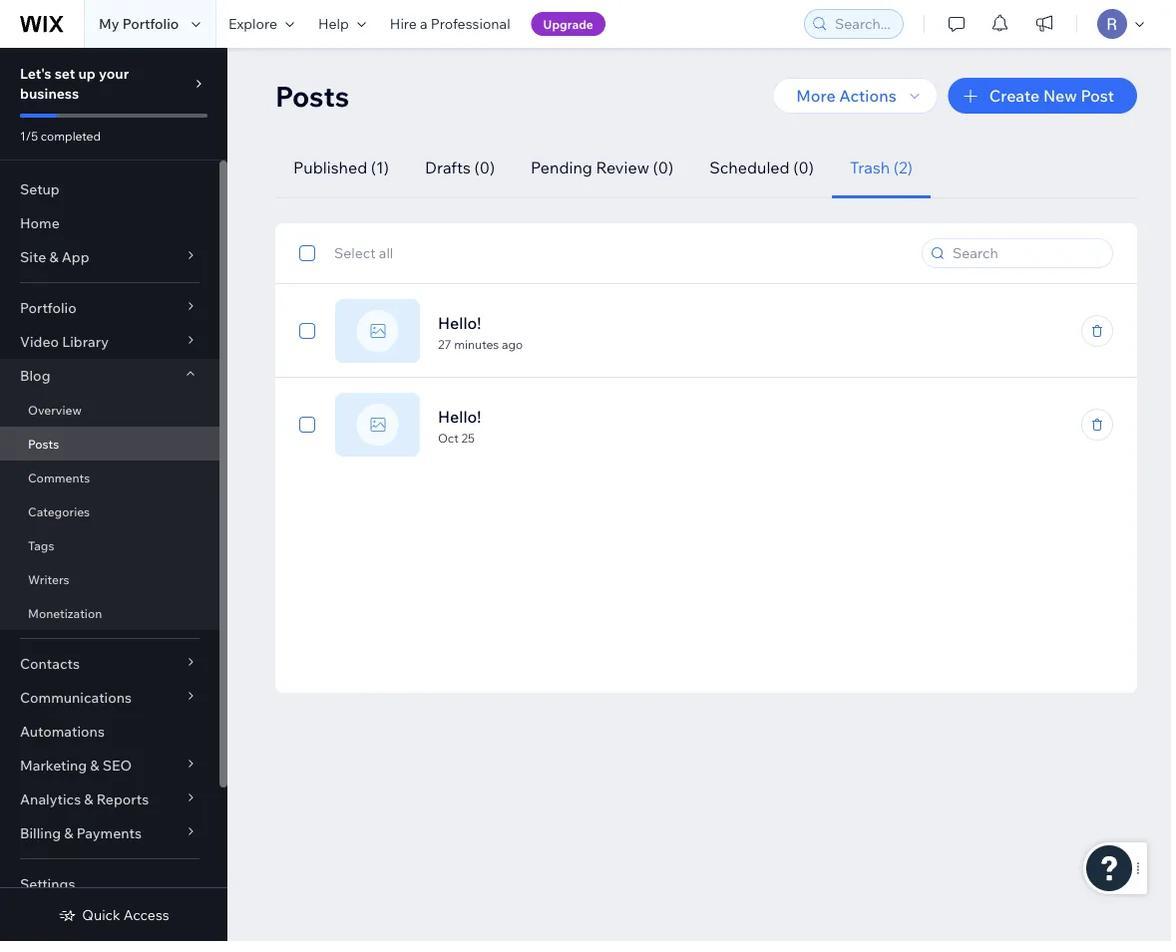 Task type: locate. For each thing, give the bounding box(es) containing it.
0 vertical spatial posts
[[275, 78, 349, 113]]

hello!
[[438, 313, 481, 333], [438, 407, 481, 426]]

1 hello! from the top
[[438, 313, 481, 333]]

3 (0) from the left
[[793, 158, 814, 178]]

0 vertical spatial hello!
[[438, 313, 481, 333]]

0 horizontal spatial portfolio
[[20, 299, 76, 317]]

select
[[334, 244, 376, 262]]

post
[[1081, 86, 1114, 106]]

writers
[[28, 572, 69, 587]]

my portfolio
[[99, 15, 179, 32]]

communications
[[20, 689, 132, 707]]

payments
[[76, 825, 142, 842]]

trash (2) button
[[832, 138, 931, 199]]

&
[[49, 248, 58, 266], [90, 757, 99, 775], [84, 791, 93, 809], [64, 825, 73, 842]]

tags
[[28, 538, 54, 553]]

hire
[[390, 15, 417, 32]]

more actions
[[796, 86, 897, 106]]

help button
[[306, 0, 378, 48]]

(0) for scheduled (0)
[[793, 158, 814, 178]]

contacts button
[[0, 647, 219, 681]]

(0) inside 'button'
[[793, 158, 814, 178]]

comments
[[28, 470, 90, 485]]

portfolio inside popup button
[[20, 299, 76, 317]]

1 horizontal spatial portfolio
[[122, 15, 179, 32]]

hello! for hello! 27 minutes ago
[[438, 313, 481, 333]]

posts
[[275, 78, 349, 113], [28, 436, 59, 451]]

posts link
[[0, 427, 219, 461]]

business
[[20, 85, 79, 102]]

portfolio right my
[[122, 15, 179, 32]]

& right site
[[49, 248, 58, 266]]

& for marketing
[[90, 757, 99, 775]]

1 vertical spatial portfolio
[[20, 299, 76, 317]]

tab list containing published (1)
[[275, 138, 1113, 199]]

communications button
[[0, 681, 219, 715]]

pending review (0) button
[[513, 138, 691, 199]]

scheduled (0)
[[709, 158, 814, 178]]

posts down overview
[[28, 436, 59, 451]]

setup
[[20, 181, 60, 198]]

hello! up 27
[[438, 313, 481, 333]]

more actions button
[[772, 78, 938, 114]]

2 (0) from the left
[[653, 158, 674, 178]]

None checkbox
[[299, 413, 315, 437]]

automations
[[20, 723, 105, 741]]

review
[[596, 158, 649, 178]]

hello! 27 minutes ago
[[438, 313, 523, 352]]

1 horizontal spatial (0)
[[653, 158, 674, 178]]

automations link
[[0, 715, 219, 749]]

0 horizontal spatial posts
[[28, 436, 59, 451]]

2 hello! from the top
[[438, 407, 481, 426]]

& left reports
[[84, 791, 93, 809]]

up
[[78, 65, 96, 82]]

a
[[420, 15, 428, 32]]

hello! inside hello! 27 minutes ago
[[438, 313, 481, 333]]

1 horizontal spatial posts
[[275, 78, 349, 113]]

help
[[318, 15, 349, 32]]

marketing & seo button
[[0, 749, 219, 783]]

billing & payments
[[20, 825, 142, 842]]

& for site
[[49, 248, 58, 266]]

1 vertical spatial hello!
[[438, 407, 481, 426]]

(0) right review
[[653, 158, 674, 178]]

library
[[62, 333, 109, 351]]

published
[[293, 158, 367, 178]]

video
[[20, 333, 59, 351]]

portfolio up video
[[20, 299, 76, 317]]

tab list
[[275, 138, 1113, 199]]

categories link
[[0, 495, 219, 529]]

posts up published on the left top
[[275, 78, 349, 113]]

explore
[[228, 15, 277, 32]]

0 horizontal spatial (0)
[[474, 158, 495, 178]]

(0) right drafts
[[474, 158, 495, 178]]

1/5
[[20, 128, 38, 143]]

(2)
[[894, 158, 913, 178]]

video library
[[20, 333, 109, 351]]

1 vertical spatial posts
[[28, 436, 59, 451]]

portfolio
[[122, 15, 179, 32], [20, 299, 76, 317]]

None checkbox
[[299, 319, 315, 343]]

(0)
[[474, 158, 495, 178], [653, 158, 674, 178], [793, 158, 814, 178]]

hello! up 25
[[438, 407, 481, 426]]

(0) right scheduled
[[793, 158, 814, 178]]

categories
[[28, 504, 90, 519]]

create
[[989, 86, 1040, 106]]

& right billing
[[64, 825, 73, 842]]

1 (0) from the left
[[474, 158, 495, 178]]

upgrade button
[[531, 12, 605, 36]]

& left seo at the bottom left of page
[[90, 757, 99, 775]]

pending
[[531, 158, 592, 178]]

trash
[[850, 158, 890, 178]]

contacts
[[20, 655, 80, 673]]

0 vertical spatial portfolio
[[122, 15, 179, 32]]

professional
[[431, 15, 510, 32]]

create new post button
[[948, 78, 1137, 114]]

video library button
[[0, 325, 219, 359]]

2 horizontal spatial (0)
[[793, 158, 814, 178]]

drafts (0) button
[[407, 138, 513, 199]]

quick access
[[82, 907, 169, 924]]



Task type: describe. For each thing, give the bounding box(es) containing it.
tags link
[[0, 529, 219, 563]]

analytics
[[20, 791, 81, 809]]

let's
[[20, 65, 51, 82]]

portfolio button
[[0, 291, 219, 325]]

blog button
[[0, 359, 219, 393]]

minutes
[[454, 337, 499, 352]]

home link
[[0, 206, 219, 240]]

create new post
[[989, 86, 1114, 106]]

& for analytics
[[84, 791, 93, 809]]

drafts (0)
[[425, 158, 495, 178]]

posts inside sidebar element
[[28, 436, 59, 451]]

seo
[[102, 757, 132, 775]]

marketing
[[20, 757, 87, 775]]

site & app
[[20, 248, 89, 266]]

site & app button
[[0, 240, 219, 274]]

overview
[[28, 403, 82, 417]]

settings
[[20, 876, 75, 893]]

blog
[[20, 367, 50, 385]]

hello! oct 25
[[438, 407, 481, 445]]

(0) for drafts (0)
[[474, 158, 495, 178]]

analytics & reports
[[20, 791, 149, 809]]

scheduled (0) button
[[691, 138, 832, 199]]

drafts
[[425, 158, 471, 178]]

upgrade
[[543, 16, 593, 31]]

site
[[20, 248, 46, 266]]

access
[[124, 907, 169, 924]]

analytics & reports button
[[0, 783, 219, 817]]

published (1)
[[293, 158, 389, 178]]

Search field
[[947, 239, 1106, 267]]

Search... field
[[829, 10, 897, 38]]

set
[[55, 65, 75, 82]]

marketing & seo
[[20, 757, 132, 775]]

billing
[[20, 825, 61, 842]]

completed
[[41, 128, 101, 143]]

reports
[[96, 791, 149, 809]]

published (1) button
[[275, 138, 407, 199]]

let's set up your business
[[20, 65, 129, 102]]

monetization link
[[0, 597, 219, 630]]

setup link
[[0, 173, 219, 206]]

home
[[20, 214, 60, 232]]

quick access button
[[58, 907, 169, 925]]

ago
[[502, 337, 523, 352]]

hire a professional link
[[378, 0, 522, 48]]

my
[[99, 15, 119, 32]]

oct
[[438, 430, 459, 445]]

trash (2)
[[850, 158, 913, 178]]

hire a professional
[[390, 15, 510, 32]]

settings link
[[0, 868, 219, 902]]

sidebar element
[[0, 48, 227, 943]]

select all
[[334, 244, 393, 262]]

25
[[461, 430, 475, 445]]

pending review (0)
[[531, 158, 674, 178]]

27
[[438, 337, 451, 352]]

writers link
[[0, 563, 219, 597]]

more
[[796, 86, 836, 106]]

app
[[62, 248, 89, 266]]

& for billing
[[64, 825, 73, 842]]

billing & payments button
[[0, 817, 219, 851]]

your
[[99, 65, 129, 82]]

overview link
[[0, 393, 219, 427]]

actions
[[839, 86, 897, 106]]

hello! for hello! oct 25
[[438, 407, 481, 426]]

monetization
[[28, 606, 102, 621]]

(1)
[[371, 158, 389, 178]]

all
[[379, 244, 393, 262]]

scheduled
[[709, 158, 790, 178]]

comments link
[[0, 461, 219, 495]]

quick
[[82, 907, 120, 924]]

Select all checkbox
[[299, 241, 393, 265]]

new
[[1043, 86, 1077, 106]]



Task type: vqa. For each thing, say whether or not it's contained in the screenshot.
name@example.com Field
no



